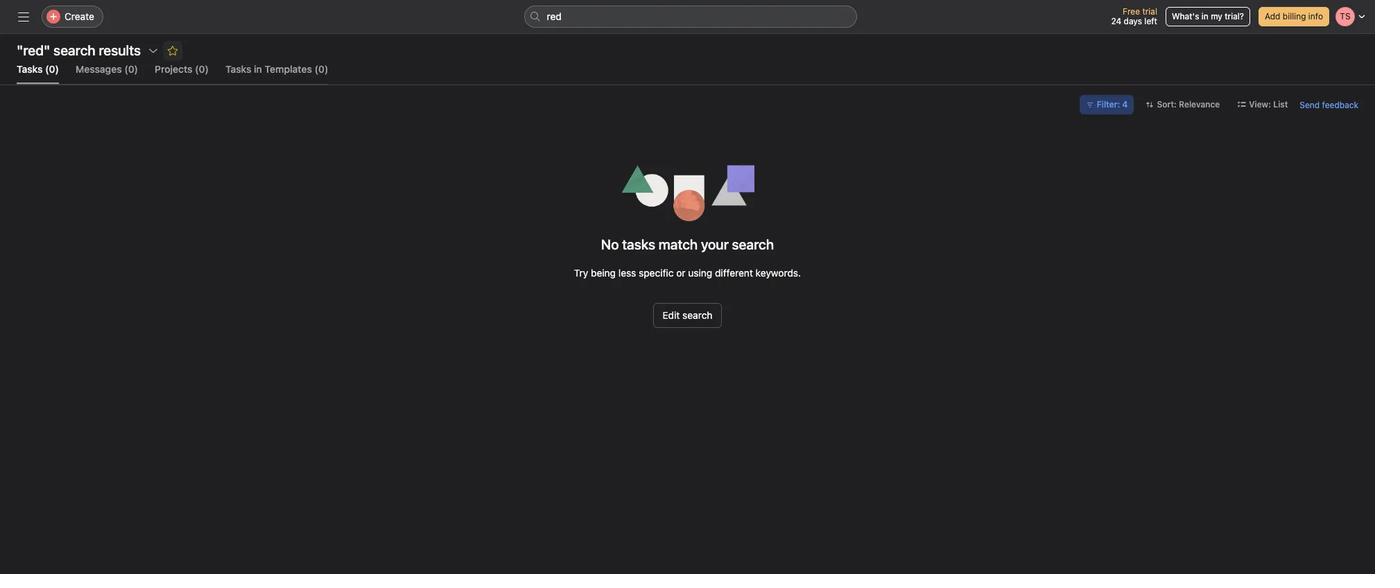 Task type: locate. For each thing, give the bounding box(es) containing it.
red
[[547, 10, 562, 22]]

in
[[1202, 11, 1209, 22], [254, 63, 262, 75]]

1 tasks from the left
[[17, 63, 43, 75]]

what's in my trial? button
[[1166, 7, 1251, 26]]

(0) right messages
[[124, 63, 138, 75]]

filter:
[[1097, 99, 1121, 110]]

(0) right projects
[[195, 63, 209, 75]]

1 (0) from the left
[[45, 63, 59, 75]]

projects
[[155, 63, 193, 75]]

specific
[[639, 267, 674, 279]]

1 horizontal spatial in
[[1202, 11, 1209, 22]]

in left templates
[[254, 63, 262, 75]]

2 (0) from the left
[[124, 63, 138, 75]]

0 horizontal spatial tasks
[[17, 63, 43, 75]]

3 (0) from the left
[[195, 63, 209, 75]]

(0) right templates
[[315, 63, 328, 75]]

trial?
[[1225, 11, 1244, 22]]

using
[[688, 267, 713, 279]]

edit search button
[[654, 303, 722, 328]]

1 vertical spatial in
[[254, 63, 262, 75]]

tasks
[[17, 63, 43, 75], [225, 63, 251, 75]]

0 vertical spatial in
[[1202, 11, 1209, 22]]

"red"
[[17, 42, 50, 58]]

or
[[676, 267, 686, 279]]

create
[[65, 10, 94, 22]]

(0) for tasks (0)
[[45, 63, 59, 75]]

red list box
[[524, 6, 857, 28]]

edit search
[[663, 309, 713, 321]]

tasks in templates (0)
[[225, 63, 328, 75]]

in for what's
[[1202, 11, 1209, 22]]

messages
[[76, 63, 122, 75]]

less
[[619, 267, 636, 279]]

expand sidebar image
[[18, 11, 29, 22]]

in inside button
[[1202, 11, 1209, 22]]

add billing info
[[1265, 11, 1324, 22]]

0 horizontal spatial in
[[254, 63, 262, 75]]

no tasks match your search
[[601, 237, 774, 253]]

tab list
[[17, 62, 328, 85]]

24
[[1112, 16, 1122, 26]]

templates
[[265, 63, 312, 75]]

in inside tab list
[[254, 63, 262, 75]]

tasks for tasks (0)
[[17, 63, 43, 75]]

list
[[1274, 99, 1288, 110]]

view:
[[1250, 99, 1272, 110]]

tab list containing tasks (0)
[[17, 62, 328, 85]]

sort:
[[1157, 99, 1177, 110]]

left
[[1145, 16, 1158, 26]]

try being less specific or using different keywords.
[[574, 267, 801, 279]]

send feedback link
[[1300, 98, 1359, 111]]

search results
[[53, 42, 141, 58]]

being
[[591, 267, 616, 279]]

(0)
[[45, 63, 59, 75], [124, 63, 138, 75], [195, 63, 209, 75], [315, 63, 328, 75]]

billing
[[1283, 11, 1307, 22]]

(0) down '"red"'
[[45, 63, 59, 75]]

tasks down '"red"'
[[17, 63, 43, 75]]

in for tasks
[[254, 63, 262, 75]]

"red" search results
[[17, 42, 141, 58]]

in left "my"
[[1202, 11, 1209, 22]]

tasks left templates
[[225, 63, 251, 75]]

actions image
[[148, 45, 159, 56]]

edit
[[663, 309, 680, 321]]

send feedback
[[1300, 100, 1359, 110]]

2 tasks from the left
[[225, 63, 251, 75]]

sort: relevance button
[[1140, 95, 1227, 114]]

try
[[574, 267, 588, 279]]

projects (0)
[[155, 63, 209, 75]]

1 horizontal spatial tasks
[[225, 63, 251, 75]]

tasks
[[622, 237, 656, 253]]



Task type: describe. For each thing, give the bounding box(es) containing it.
free trial 24 days left
[[1112, 6, 1158, 26]]

days
[[1124, 16, 1143, 26]]

messages (0)
[[76, 63, 138, 75]]

4
[[1123, 99, 1128, 110]]

add
[[1265, 11, 1281, 22]]

trial
[[1143, 6, 1158, 17]]

no
[[601, 237, 619, 253]]

info
[[1309, 11, 1324, 22]]

filter: 4 button
[[1080, 95, 1135, 114]]

4 (0) from the left
[[315, 63, 328, 75]]

match
[[659, 237, 698, 253]]

filter: 4
[[1097, 99, 1128, 110]]

(0) for projects (0)
[[195, 63, 209, 75]]

tasks for tasks in templates (0)
[[225, 63, 251, 75]]

red button
[[524, 6, 857, 28]]

feedback
[[1323, 100, 1359, 110]]

tasks (0)
[[17, 63, 59, 75]]

your search
[[701, 237, 774, 253]]

add billing info button
[[1259, 7, 1330, 26]]

free
[[1123, 6, 1140, 17]]

send
[[1300, 100, 1320, 110]]

view: list button
[[1232, 95, 1295, 114]]

add to starred image
[[167, 45, 178, 56]]

what's
[[1172, 11, 1200, 22]]

search
[[683, 309, 713, 321]]

keywords.
[[756, 267, 801, 279]]

view: list
[[1250, 99, 1288, 110]]

sort: relevance
[[1157, 99, 1220, 110]]

what's in my trial?
[[1172, 11, 1244, 22]]

(0) for messages (0)
[[124, 63, 138, 75]]

different
[[715, 267, 753, 279]]

relevance
[[1179, 99, 1220, 110]]

create button
[[42, 6, 103, 28]]

my
[[1211, 11, 1223, 22]]



Task type: vqa. For each thing, say whether or not it's contained in the screenshot.
Projects
yes



